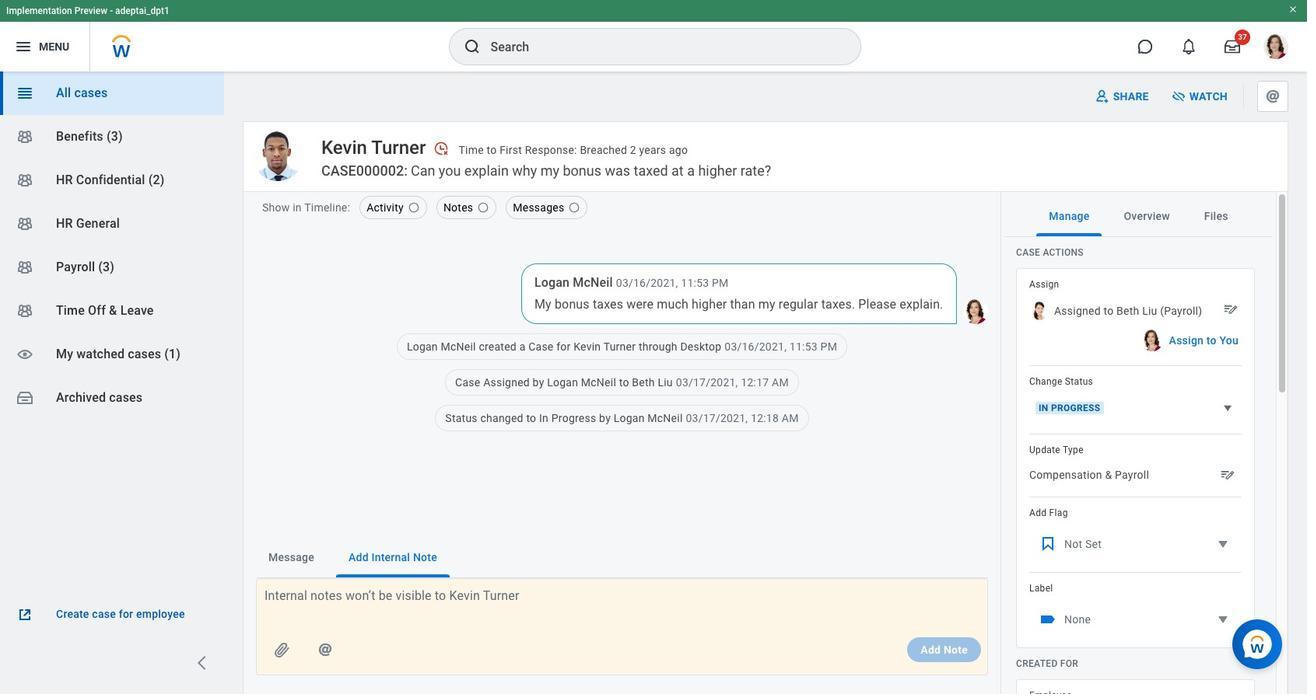 Task type: vqa. For each thing, say whether or not it's contained in the screenshot.
AM
yes



Task type: describe. For each thing, give the bounding box(es) containing it.
create case for employee
[[56, 609, 185, 621]]

cases inside "link"
[[128, 347, 161, 362]]

12:18
[[751, 412, 779, 425]]

1 horizontal spatial 03/16/2021,
[[725, 341, 787, 353]]

case
[[92, 609, 116, 621]]

archived cases
[[56, 391, 143, 405]]

case actions
[[1016, 247, 1084, 258]]

bonus inside case header element
[[563, 163, 602, 179]]

my watched cases (1) link
[[0, 333, 224, 377]]

(2)
[[148, 173, 165, 188]]

message button
[[256, 538, 327, 578]]

0 vertical spatial at tag mention image
[[1264, 87, 1283, 106]]

note inside tab list
[[413, 552, 437, 564]]

profile logan mcneil image
[[1264, 34, 1289, 62]]

share
[[1113, 90, 1149, 103]]

hr for hr general
[[56, 216, 73, 231]]

ext link image
[[16, 606, 34, 625]]

to for time
[[487, 144, 497, 156]]

files
[[1205, 210, 1229, 223]]

1 horizontal spatial 11:53
[[790, 341, 818, 353]]

bonus inside logan mcneil 03/16/2021, 11:53 pm my bonus taxes were much higher than my regular taxes. please explain.
[[555, 297, 590, 312]]

list containing all cases
[[0, 72, 224, 420]]

my inside logan mcneil 03/16/2021, 11:53 pm my bonus taxes were much higher than my regular taxes. please explain.
[[759, 297, 776, 312]]

for inside list
[[557, 341, 571, 353]]

chevron right image
[[193, 654, 212, 673]]

(1)
[[164, 347, 181, 362]]

in progress
[[1039, 403, 1101, 414]]

inbox large image
[[1225, 39, 1241, 54]]

notes
[[444, 202, 473, 214]]

add internal note
[[349, 552, 437, 564]]

files button
[[1192, 196, 1241, 237]]

menu banner
[[0, 0, 1307, 72]]

in progress button
[[1030, 395, 1242, 425]]

implementation
[[6, 5, 72, 16]]

tab list for list containing activity
[[256, 538, 988, 579]]

status changed to in progress by logan mcneil 03/17/2021, 12:18 am
[[445, 412, 799, 425]]

actions
[[1043, 247, 1084, 258]]

confidential
[[76, 173, 145, 188]]

message
[[268, 552, 314, 564]]

logan left created
[[407, 341, 438, 353]]

manage button
[[1037, 196, 1102, 237]]

mcneil inside logan mcneil 03/16/2021, 11:53 pm my bonus taxes were much higher than my regular taxes. please explain.
[[573, 275, 613, 290]]

contact card matrix manager image for time off & leave
[[16, 302, 34, 321]]

timeline:
[[304, 202, 350, 214]]

case000002
[[321, 163, 404, 179]]

created
[[1016, 659, 1058, 670]]

payroll (3) link
[[0, 246, 224, 290]]

update
[[1030, 445, 1061, 456]]

leave
[[120, 304, 154, 318]]

visible image
[[16, 346, 34, 364]]

invisible image
[[1171, 89, 1187, 104]]

kevin turner
[[321, 137, 426, 158]]

you
[[439, 163, 461, 179]]

type
[[1063, 445, 1084, 456]]

text edit image
[[1223, 302, 1239, 318]]

all
[[56, 86, 71, 100]]

add note
[[921, 644, 968, 657]]

to for assign
[[1207, 335, 1217, 347]]

12:17
[[741, 377, 769, 389]]

cases for archived cases
[[109, 391, 143, 405]]

liu inside "button"
[[1143, 305, 1158, 318]]

add for add internal note
[[349, 552, 369, 564]]

user plus image
[[1095, 89, 1110, 104]]

list containing activity
[[350, 196, 588, 223]]

note inside tab panel
[[944, 644, 968, 657]]

turner inside list
[[604, 341, 636, 353]]

0 horizontal spatial &
[[109, 304, 117, 318]]

taxes.
[[822, 297, 855, 312]]

add note button
[[908, 638, 981, 663]]

Messages button
[[506, 196, 588, 219]]

my inside my watched cases (1) "link"
[[56, 347, 73, 362]]

employee
[[136, 609, 185, 621]]

assigned to beth liu (payroll)
[[1055, 305, 1203, 318]]

assign for assign
[[1030, 279, 1059, 290]]

time for time to first response: breached 2 years ago
[[459, 144, 484, 156]]

change status
[[1030, 377, 1093, 388]]

main content containing logan mcneil
[[244, 192, 1001, 695]]

1 vertical spatial liu
[[658, 377, 673, 389]]

in
[[293, 202, 302, 214]]

add internal note button
[[336, 538, 450, 578]]

created
[[479, 341, 517, 353]]

hr confidential (2) link
[[0, 159, 224, 202]]

case000002 : can you explain why my bonus was taxed at a higher rate?
[[321, 163, 771, 179]]

higher inside case header element
[[698, 163, 737, 179]]

benefits
[[56, 129, 103, 144]]

search image
[[463, 37, 481, 56]]

messages
[[513, 202, 565, 214]]

logan up status changed to in progress by logan mcneil 03/17/2021, 12:18 am
[[547, 377, 578, 389]]

1 vertical spatial for
[[119, 609, 133, 621]]

manage tab panel
[[1005, 247, 1273, 695]]

hr confidential (2)
[[56, 173, 165, 188]]

archived cases link
[[0, 377, 224, 420]]

(3) for payroll (3)
[[98, 260, 115, 275]]

to down logan mcneil created a case for kevin turner through desktop 03/16/2021, 11:53 pm
[[619, 377, 629, 389]]

taxed
[[634, 163, 668, 179]]

radio mobile image for activity
[[408, 202, 420, 214]]

-
[[110, 5, 113, 16]]

payroll inside button
[[1115, 469, 1150, 482]]

to right changed at the bottom
[[526, 412, 536, 425]]

assign for assign to you
[[1169, 335, 1204, 347]]

overview
[[1124, 210, 1170, 223]]

why
[[512, 163, 537, 179]]

not set
[[1065, 539, 1102, 551]]

assigned inside "button"
[[1055, 305, 1101, 318]]

tag image
[[1039, 611, 1058, 630]]

taxes
[[593, 297, 623, 312]]

all cases link
[[0, 72, 224, 115]]

hr general
[[56, 216, 120, 231]]

watch
[[1190, 90, 1228, 103]]

radio mobile image for notes
[[477, 202, 490, 214]]

progress inside in progress button
[[1051, 403, 1101, 414]]

through
[[639, 341, 678, 353]]

(3) for benefits (3)
[[107, 129, 123, 144]]

pm inside logan mcneil 03/16/2021, 11:53 pm my bonus taxes were much higher than my regular taxes. please explain.
[[712, 277, 729, 290]]

& inside button
[[1105, 469, 1112, 482]]

menu button
[[0, 22, 90, 72]]

0 vertical spatial payroll
[[56, 260, 95, 275]]

logan mcneil 03/16/2021, 11:53 pm my bonus taxes were much higher than my regular taxes. please explain.
[[535, 275, 944, 312]]

none button
[[1030, 602, 1242, 639]]

1 vertical spatial pm
[[821, 341, 837, 353]]

created for element
[[1016, 658, 1255, 695]]

adeptai_dpt1
[[115, 5, 170, 16]]

for inside manage tab panel
[[1061, 659, 1079, 670]]

beth inside "button"
[[1117, 305, 1140, 318]]

you
[[1220, 335, 1239, 347]]

Activity button
[[360, 196, 427, 219]]

list inside "case actions" element
[[1026, 279, 1242, 639]]

03/17/2021, for 03/17/2021, 12:18 am
[[686, 412, 748, 425]]

assign to you
[[1169, 335, 1239, 347]]

breached
[[580, 144, 627, 156]]

archived
[[56, 391, 106, 405]]

created for
[[1016, 659, 1079, 670]]

11:53 inside logan mcneil 03/16/2021, 11:53 pm my bonus taxes were much higher than my regular taxes. please explain.
[[681, 277, 709, 290]]

contact card matrix manager image for benefits (3)
[[16, 128, 34, 146]]

contact card matrix manager image for hr general
[[16, 215, 34, 233]]

contact card matrix manager image for payroll (3)
[[16, 258, 34, 277]]

list containing logan mcneil
[[256, 233, 988, 472]]

upload clip image
[[272, 641, 291, 660]]



Task type: locate. For each thing, give the bounding box(es) containing it.
show in timeline:
[[262, 202, 350, 214]]

beth inside main content
[[632, 377, 655, 389]]

03/16/2021, inside logan mcneil 03/16/2021, 11:53 pm my bonus taxes were much higher than my regular taxes. please explain.
[[616, 277, 678, 290]]

0 vertical spatial kevin
[[321, 137, 367, 158]]

general
[[76, 216, 120, 231]]

case
[[1016, 247, 1041, 258], [529, 341, 554, 353], [455, 377, 481, 389]]

clock x image
[[434, 141, 449, 156]]

1 vertical spatial beth
[[632, 377, 655, 389]]

to up assign to you button
[[1104, 305, 1114, 318]]

my left watched
[[56, 347, 73, 362]]

progress down the case assigned by logan mcneil to beth liu 03/17/2021, 12:17 am at bottom
[[552, 412, 596, 425]]

0 horizontal spatial turner
[[371, 137, 426, 158]]

03/17/2021, for 03/17/2021, 12:17 am
[[676, 377, 738, 389]]

1 vertical spatial assigned
[[483, 377, 530, 389]]

my inside case header element
[[541, 163, 560, 179]]

0 vertical spatial assigned
[[1055, 305, 1101, 318]]

contact card matrix manager image inside benefits (3) link
[[16, 128, 34, 146]]

2 radio mobile image from the left
[[477, 202, 490, 214]]

0 vertical spatial tab list
[[1005, 196, 1273, 237]]

contact card matrix manager image
[[16, 128, 34, 146], [16, 215, 34, 233], [16, 302, 34, 321]]

time off & leave
[[56, 304, 154, 318]]

1 vertical spatial my
[[56, 347, 73, 362]]

assign inside button
[[1169, 335, 1204, 347]]

hr general link
[[0, 202, 224, 246]]

tab list containing manage
[[1005, 196, 1273, 237]]

media mylearning image
[[1039, 535, 1058, 554]]

compensation & payroll
[[1030, 469, 1150, 482]]

caret down image
[[1220, 401, 1236, 416], [1214, 611, 1233, 630]]

0 vertical spatial caret down image
[[1220, 401, 1236, 416]]

progress down change status
[[1051, 403, 1101, 414]]

contact card matrix manager image inside payroll (3) link
[[16, 258, 34, 277]]

0 vertical spatial by
[[533, 377, 544, 389]]

first
[[500, 144, 522, 156]]

mcneil left created
[[441, 341, 476, 353]]

hr for hr confidential (2)
[[56, 173, 73, 188]]

03/17/2021,
[[676, 377, 738, 389], [686, 412, 748, 425]]

time off & leave link
[[0, 290, 224, 333]]

0 horizontal spatial pm
[[712, 277, 729, 290]]

case down created
[[455, 377, 481, 389]]

1 horizontal spatial status
[[1065, 377, 1093, 388]]

add inside 'add internal note' button
[[349, 552, 369, 564]]

beth up assign to you button
[[1117, 305, 1140, 318]]

2 contact card matrix manager image from the top
[[16, 215, 34, 233]]

regular
[[779, 297, 818, 312]]

37 button
[[1216, 30, 1251, 64]]

1 vertical spatial (3)
[[98, 260, 115, 275]]

0 horizontal spatial assign
[[1030, 279, 1059, 290]]

share button
[[1088, 84, 1159, 109]]

0 vertical spatial add
[[1030, 508, 1047, 519]]

1 horizontal spatial in
[[1039, 403, 1049, 414]]

case actions element
[[1016, 247, 1255, 649]]

2 horizontal spatial add
[[1030, 508, 1047, 519]]

0 vertical spatial cases
[[74, 86, 108, 100]]

1 vertical spatial contact card matrix manager image
[[16, 258, 34, 277]]

contact card matrix manager image up "visible" icon
[[16, 302, 34, 321]]

0 horizontal spatial payroll
[[56, 260, 95, 275]]

not set button
[[1030, 526, 1242, 563]]

radio mobile image
[[568, 202, 581, 214]]

mcneil up taxes
[[573, 275, 613, 290]]

status
[[1065, 377, 1093, 388], [445, 412, 478, 425]]

a right the at
[[687, 163, 695, 179]]

bonus left taxes
[[555, 297, 590, 312]]

1 horizontal spatial liu
[[1143, 305, 1158, 318]]

1 vertical spatial case
[[529, 341, 554, 353]]

assigned up changed at the bottom
[[483, 377, 530, 389]]

1 vertical spatial 11:53
[[790, 341, 818, 353]]

implementation preview -   adeptai_dpt1
[[6, 5, 170, 16]]

flag
[[1050, 508, 1068, 519]]

was
[[605, 163, 630, 179]]

main content
[[244, 192, 1001, 695]]

benefits (3)
[[56, 129, 123, 144]]

add flag
[[1030, 508, 1068, 519]]

0 horizontal spatial time
[[56, 304, 85, 318]]

(3) inside benefits (3) link
[[107, 129, 123, 144]]

inbox image
[[16, 389, 34, 408]]

time
[[459, 144, 484, 156], [56, 304, 85, 318]]

caret down image up text edit image
[[1220, 401, 1236, 416]]

watch button
[[1165, 84, 1237, 109]]

assign to you button
[[1026, 325, 1242, 356]]

0 vertical spatial my
[[541, 163, 560, 179]]

1 vertical spatial &
[[1105, 469, 1112, 482]]

logan
[[535, 275, 570, 290], [407, 341, 438, 353], [547, 377, 578, 389], [614, 412, 645, 425]]

2 horizontal spatial for
[[1061, 659, 1079, 670]]

radio mobile image inside activity button
[[408, 202, 420, 214]]

1 vertical spatial payroll
[[1115, 469, 1150, 482]]

case inside manage tab panel
[[1016, 247, 1041, 258]]

03/16/2021, up 12:17
[[725, 341, 787, 353]]

show
[[262, 202, 290, 214]]

am for 03/17/2021, 12:17 am
[[772, 377, 789, 389]]

not
[[1065, 539, 1083, 551]]

1 horizontal spatial time
[[459, 144, 484, 156]]

much
[[657, 297, 689, 312]]

1 vertical spatial am
[[782, 412, 799, 425]]

37
[[1238, 33, 1247, 41]]

compensation
[[1030, 469, 1103, 482]]

update type
[[1030, 445, 1084, 456]]

kevin inside list
[[574, 341, 601, 353]]

higher
[[698, 163, 737, 179], [692, 297, 727, 312]]

case left actions
[[1016, 247, 1041, 258]]

hr inside "hr confidential (2)" link
[[56, 173, 73, 188]]

1 vertical spatial kevin
[[574, 341, 601, 353]]

tab list
[[1005, 196, 1273, 237], [256, 538, 988, 579]]

mcneil up status changed to in progress by logan mcneil 03/17/2021, 12:18 am
[[581, 377, 616, 389]]

hr inside hr general link
[[56, 216, 73, 231]]

am right 12:17
[[772, 377, 789, 389]]

0 vertical spatial bonus
[[563, 163, 602, 179]]

cases for all cases
[[74, 86, 108, 100]]

0 horizontal spatial note
[[413, 552, 437, 564]]

time inside list
[[56, 304, 85, 318]]

radio mobile image right the activity
[[408, 202, 420, 214]]

0 vertical spatial my
[[535, 297, 552, 312]]

logan down the case assigned by logan mcneil to beth liu 03/17/2021, 12:17 am at bottom
[[614, 412, 645, 425]]

1 vertical spatial cases
[[128, 347, 161, 362]]

0 vertical spatial 03/17/2021,
[[676, 377, 738, 389]]

can
[[411, 163, 435, 179]]

1 contact card matrix manager image from the top
[[16, 171, 34, 190]]

higher inside logan mcneil 03/16/2021, 11:53 pm my bonus taxes were much higher than my regular taxes. please explain.
[[692, 297, 727, 312]]

caret down image inside the none button
[[1214, 611, 1233, 630]]

2 contact card matrix manager image from the top
[[16, 258, 34, 277]]

logan down messages button
[[535, 275, 570, 290]]

cases down my watched cases (1)
[[109, 391, 143, 405]]

1 vertical spatial turner
[[604, 341, 636, 353]]

11:53 up much
[[681, 277, 709, 290]]

1 horizontal spatial assign
[[1169, 335, 1204, 347]]

change
[[1030, 377, 1063, 388]]

case header element
[[243, 121, 1289, 192]]

explain.
[[900, 297, 944, 312]]

liu left (payroll)
[[1143, 305, 1158, 318]]

1 hr from the top
[[56, 173, 73, 188]]

2 horizontal spatial case
[[1016, 247, 1041, 258]]

0 vertical spatial time
[[459, 144, 484, 156]]

logan inside logan mcneil 03/16/2021, 11:53 pm my bonus taxes were much higher than my regular taxes. please explain.
[[535, 275, 570, 290]]

0 vertical spatial 03/16/2021,
[[616, 277, 678, 290]]

caret down image down caret down image
[[1214, 611, 1233, 630]]

kevin inside case header element
[[321, 137, 367, 158]]

contact card matrix manager image inside "hr confidential (2)" link
[[16, 171, 34, 190]]

2 vertical spatial for
[[1061, 659, 1079, 670]]

pm down taxes.
[[821, 341, 837, 353]]

cases
[[74, 86, 108, 100], [128, 347, 161, 362], [109, 391, 143, 405]]

in inside button
[[1039, 403, 1049, 414]]

0 horizontal spatial my
[[541, 163, 560, 179]]

0 vertical spatial beth
[[1117, 305, 1140, 318]]

am
[[772, 377, 789, 389], [782, 412, 799, 425]]

my down response:
[[541, 163, 560, 179]]

kevin down taxes
[[574, 341, 601, 353]]

11:53 down regular
[[790, 341, 818, 353]]

1 vertical spatial contact card matrix manager image
[[16, 215, 34, 233]]

11:53
[[681, 277, 709, 290], [790, 341, 818, 353]]

turner up :
[[371, 137, 426, 158]]

text edit image
[[1220, 468, 1236, 483]]

0 horizontal spatial kevin
[[321, 137, 367, 158]]

higher left rate?
[[698, 163, 737, 179]]

kevin
[[321, 137, 367, 158], [574, 341, 601, 353]]

my left taxes
[[535, 297, 552, 312]]

list
[[0, 72, 224, 420], [350, 196, 588, 223], [256, 233, 988, 472], [1026, 279, 1242, 639]]

tab list containing message
[[256, 538, 988, 579]]

:
[[404, 163, 408, 179]]

1 vertical spatial 03/17/2021,
[[686, 412, 748, 425]]

1 horizontal spatial my
[[759, 297, 776, 312]]

grid view image
[[16, 84, 34, 103]]

1 radio mobile image from the left
[[408, 202, 420, 214]]

radio mobile image right notes
[[477, 202, 490, 214]]

1 horizontal spatial note
[[944, 644, 968, 657]]

time inside case header element
[[459, 144, 484, 156]]

in right changed at the bottom
[[539, 412, 549, 425]]

years
[[639, 144, 666, 156]]

am right 12:18
[[782, 412, 799, 425]]

label
[[1030, 584, 1053, 595]]

contact card matrix manager image down grid view icon
[[16, 128, 34, 146]]

(3) inside payroll (3) link
[[98, 260, 115, 275]]

case for assigned
[[455, 377, 481, 389]]

cases right all
[[74, 86, 108, 100]]

create
[[56, 609, 89, 621]]

time left 'off' at left
[[56, 304, 85, 318]]

contact card matrix manager image inside hr general link
[[16, 215, 34, 233]]

am for 03/17/2021, 12:18 am
[[782, 412, 799, 425]]

my inside logan mcneil 03/16/2021, 11:53 pm my bonus taxes were much higher than my regular taxes. please explain.
[[535, 297, 552, 312]]

logan mcneil created a case for kevin turner through desktop 03/16/2021, 11:53 pm
[[407, 341, 837, 353]]

03/16/2021, up the were
[[616, 277, 678, 290]]

hr down benefits on the left of the page
[[56, 173, 73, 188]]

to inside the assigned to beth liu (payroll) "button"
[[1104, 305, 1114, 318]]

higher left than
[[692, 297, 727, 312]]

(3) down hr general link on the left of the page
[[98, 260, 115, 275]]

turner up the case assigned by logan mcneil to beth liu 03/17/2021, 12:17 am at bottom
[[604, 341, 636, 353]]

1 vertical spatial time
[[56, 304, 85, 318]]

to left 'you'
[[1207, 335, 1217, 347]]

kevin up case000002
[[321, 137, 367, 158]]

a right created
[[520, 341, 526, 353]]

(3)
[[107, 129, 123, 144], [98, 260, 115, 275]]

bonus down time to first response: breached 2 years ago
[[563, 163, 602, 179]]

cases left (1)
[[128, 347, 161, 362]]

1 vertical spatial hr
[[56, 216, 73, 231]]

1 horizontal spatial add
[[921, 644, 941, 657]]

1 vertical spatial add
[[349, 552, 369, 564]]

time to first response: breached 2 years ago
[[459, 144, 688, 156]]

at tag mention image down profile logan mcneil image
[[1264, 87, 1283, 106]]

contact card matrix manager image
[[16, 171, 34, 190], [16, 258, 34, 277]]

add inside list
[[1030, 508, 1047, 519]]

add for add flag
[[1030, 508, 1047, 519]]

1 contact card matrix manager image from the top
[[16, 128, 34, 146]]

0 horizontal spatial at tag mention image
[[316, 641, 335, 660]]

internal
[[372, 552, 410, 564]]

assigned down actions
[[1055, 305, 1101, 318]]

my right than
[[759, 297, 776, 312]]

1 horizontal spatial a
[[687, 163, 695, 179]]

response:
[[525, 144, 577, 156]]

0 horizontal spatial a
[[520, 341, 526, 353]]

0 vertical spatial turner
[[371, 137, 426, 158]]

payroll
[[56, 260, 95, 275], [1115, 469, 1150, 482]]

mcneil down the case assigned by logan mcneil to beth liu 03/17/2021, 12:17 am at bottom
[[648, 412, 683, 425]]

time up explain
[[459, 144, 484, 156]]

at
[[672, 163, 684, 179]]

at tag mention image inside add internal note tab panel
[[316, 641, 335, 660]]

hr left general
[[56, 216, 73, 231]]

compensation & payroll button
[[1026, 463, 1239, 488]]

at tag mention image
[[1264, 87, 1283, 106], [316, 641, 335, 660]]

case for actions
[[1016, 247, 1041, 258]]

Internal notes won't be visible to Kevin Turner text field
[[265, 588, 987, 625]]

(3) right benefits on the left of the page
[[107, 129, 123, 144]]

set
[[1086, 539, 1102, 551]]

watched
[[76, 347, 125, 362]]

2 vertical spatial cases
[[109, 391, 143, 405]]

a inside list
[[520, 341, 526, 353]]

list containing assigned to beth liu (payroll)
[[1026, 279, 1242, 639]]

rate?
[[741, 163, 771, 179]]

1 horizontal spatial beth
[[1117, 305, 1140, 318]]

1 vertical spatial my
[[759, 297, 776, 312]]

Notes button
[[437, 196, 497, 219]]

0 vertical spatial contact card matrix manager image
[[16, 128, 34, 146]]

03/17/2021, left 12:18
[[686, 412, 748, 425]]

0 horizontal spatial 03/16/2021,
[[616, 277, 678, 290]]

0 horizontal spatial case
[[455, 377, 481, 389]]

1 horizontal spatial turner
[[604, 341, 636, 353]]

to inside assign to you button
[[1207, 335, 1217, 347]]

03/17/2021, down desktop
[[676, 377, 738, 389]]

than
[[730, 297, 755, 312]]

liu down through
[[658, 377, 673, 389]]

0 horizontal spatial add
[[349, 552, 369, 564]]

1 vertical spatial at tag mention image
[[316, 641, 335, 660]]

&
[[109, 304, 117, 318], [1105, 469, 1112, 482]]

changed
[[481, 412, 524, 425]]

assign down the case actions
[[1030, 279, 1059, 290]]

radio mobile image
[[408, 202, 420, 214], [477, 202, 490, 214]]

turner inside case header element
[[371, 137, 426, 158]]

1 horizontal spatial pm
[[821, 341, 837, 353]]

none
[[1065, 614, 1091, 626]]

0 horizontal spatial status
[[445, 412, 478, 425]]

0 vertical spatial contact card matrix manager image
[[16, 171, 34, 190]]

0 vertical spatial note
[[413, 552, 437, 564]]

add inside add note button
[[921, 644, 941, 657]]

contact card matrix manager image inside time off & leave link
[[16, 302, 34, 321]]

1 horizontal spatial case
[[529, 341, 554, 353]]

1 vertical spatial a
[[520, 341, 526, 353]]

beth down through
[[632, 377, 655, 389]]

1 vertical spatial 03/16/2021,
[[725, 341, 787, 353]]

progress
[[1051, 403, 1101, 414], [552, 412, 596, 425]]

pm up desktop
[[712, 277, 729, 290]]

please
[[859, 297, 897, 312]]

1 vertical spatial status
[[445, 412, 478, 425]]

contact card matrix manager image left hr general
[[16, 215, 34, 233]]

case assigned by logan mcneil to beth liu 03/17/2021, 12:17 am
[[455, 377, 789, 389]]

3 contact card matrix manager image from the top
[[16, 302, 34, 321]]

turner
[[371, 137, 426, 158], [604, 341, 636, 353]]

0 vertical spatial pm
[[712, 277, 729, 290]]

1 horizontal spatial at tag mention image
[[1264, 87, 1283, 106]]

0 vertical spatial higher
[[698, 163, 737, 179]]

0 horizontal spatial tab list
[[256, 538, 988, 579]]

to for assigned
[[1104, 305, 1114, 318]]

case right created
[[529, 341, 554, 353]]

2 hr from the top
[[56, 216, 73, 231]]

caret down image
[[1214, 535, 1233, 554]]

time for time off & leave
[[56, 304, 85, 318]]

add internal note tab panel
[[256, 579, 988, 695]]

1 horizontal spatial assigned
[[1055, 305, 1101, 318]]

add
[[1030, 508, 1047, 519], [349, 552, 369, 564], [921, 644, 941, 657]]

0 horizontal spatial progress
[[552, 412, 596, 425]]

1 vertical spatial caret down image
[[1214, 611, 1233, 630]]

0 horizontal spatial in
[[539, 412, 549, 425]]

radio mobile image inside notes button
[[477, 202, 490, 214]]

for
[[557, 341, 571, 353], [119, 609, 133, 621], [1061, 659, 1079, 670]]

0 vertical spatial hr
[[56, 173, 73, 188]]

mcneil
[[573, 275, 613, 290], [441, 341, 476, 353], [581, 377, 616, 389], [648, 412, 683, 425]]

contact card matrix manager image for hr confidential (2)
[[16, 171, 34, 190]]

& right compensation
[[1105, 469, 1112, 482]]

notifications large image
[[1181, 39, 1197, 54]]

close environment banner image
[[1289, 5, 1298, 14]]

were
[[627, 297, 654, 312]]

tab list for list containing logan mcneil
[[1005, 196, 1273, 237]]

in down change
[[1039, 403, 1049, 414]]

status left changed at the bottom
[[445, 412, 478, 425]]

add for add note
[[921, 644, 941, 657]]

to left 'first'
[[487, 144, 497, 156]]

preview
[[74, 5, 108, 16]]

to inside case header element
[[487, 144, 497, 156]]

explain
[[464, 163, 509, 179]]

payroll (3)
[[56, 260, 115, 275]]

1 vertical spatial tab list
[[256, 538, 988, 579]]

a
[[687, 163, 695, 179], [520, 341, 526, 353]]

caret down image inside in progress button
[[1220, 401, 1236, 416]]

status inside "case actions" element
[[1065, 377, 1093, 388]]

bonus
[[563, 163, 602, 179], [555, 297, 590, 312]]

Search Workday  search field
[[491, 30, 828, 64]]

ago
[[669, 144, 688, 156]]

status up in progress
[[1065, 377, 1093, 388]]

(payroll)
[[1161, 305, 1203, 318]]

1 horizontal spatial by
[[599, 412, 611, 425]]

2 vertical spatial contact card matrix manager image
[[16, 302, 34, 321]]

justify image
[[14, 37, 33, 56]]

0 horizontal spatial liu
[[658, 377, 673, 389]]

0 horizontal spatial assigned
[[483, 377, 530, 389]]

0 vertical spatial a
[[687, 163, 695, 179]]

0 vertical spatial status
[[1065, 377, 1093, 388]]

1 vertical spatial bonus
[[555, 297, 590, 312]]

1 horizontal spatial my
[[535, 297, 552, 312]]

assign down (payroll)
[[1169, 335, 1204, 347]]

0 vertical spatial am
[[772, 377, 789, 389]]

at tag mention image right upload clip icon
[[316, 641, 335, 660]]

1 vertical spatial by
[[599, 412, 611, 425]]

0 horizontal spatial by
[[533, 377, 544, 389]]

& right 'off' at left
[[109, 304, 117, 318]]

my watched cases (1)
[[56, 347, 181, 362]]

my
[[535, 297, 552, 312], [56, 347, 73, 362]]

0 vertical spatial (3)
[[107, 129, 123, 144]]



